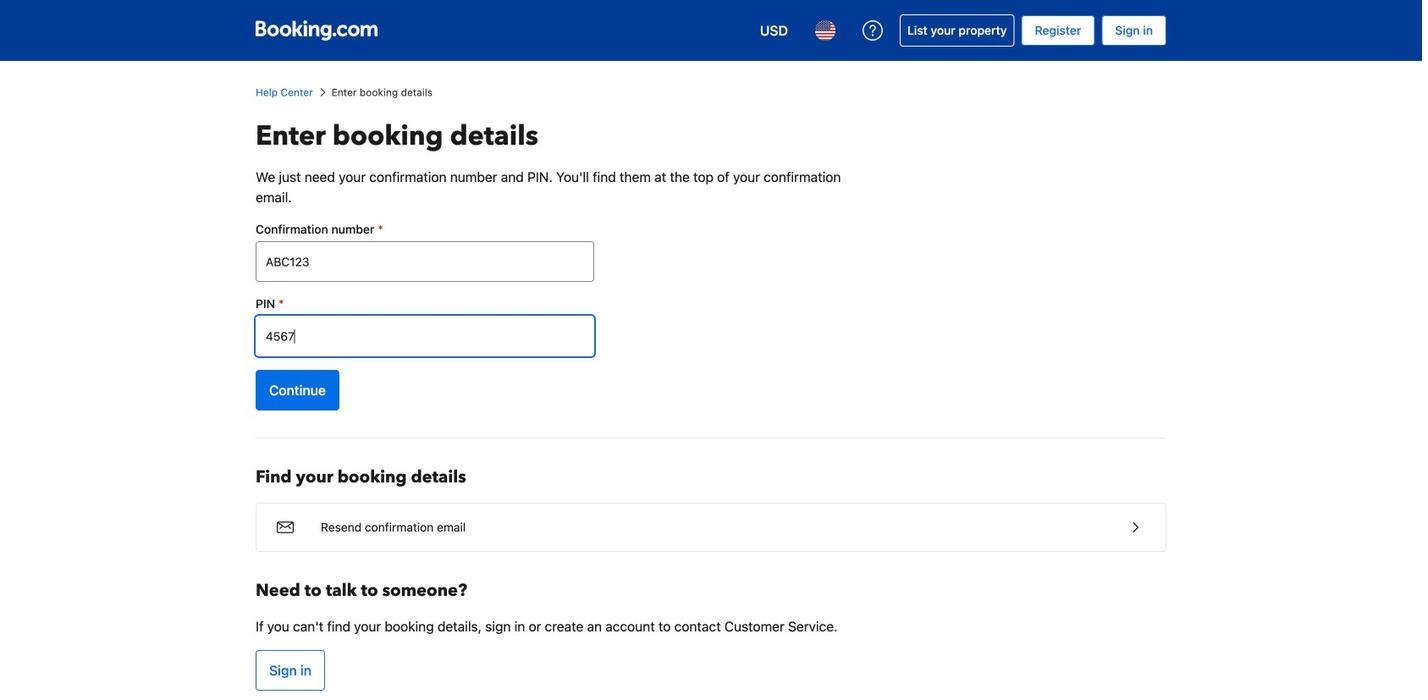 Task type: locate. For each thing, give the bounding box(es) containing it.
booking.com online hotel reservations image
[[256, 20, 378, 41]]

e.g. 1234 field
[[256, 316, 594, 357]]



Task type: describe. For each thing, give the bounding box(es) containing it.
e.g. 1234567890 field
[[256, 241, 594, 282]]



Task type: vqa. For each thing, say whether or not it's contained in the screenshot.
List your property
no



